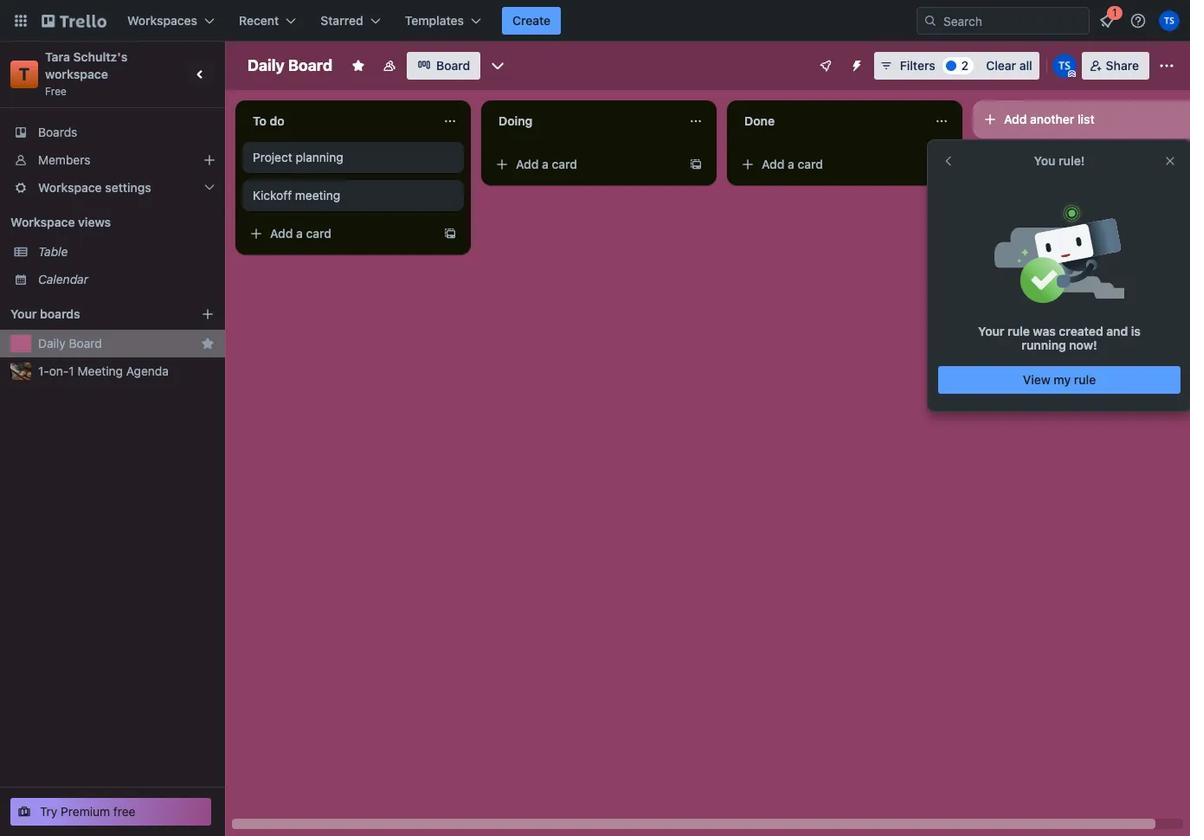 Task type: vqa. For each thing, say whether or not it's contained in the screenshot.
'Add a card' related to To do
yes



Task type: describe. For each thing, give the bounding box(es) containing it.
a for to do
[[296, 226, 303, 241]]

board link
[[407, 52, 481, 80]]

workspace navigation collapse icon image
[[189, 62, 213, 87]]

create from template… image for doing
[[689, 158, 703, 171]]

tara schultz's workspace free
[[45, 49, 131, 98]]

recent button
[[229, 7, 307, 35]]

create button
[[502, 7, 561, 35]]

list
[[1078, 112, 1095, 126]]

card for to do
[[306, 226, 332, 241]]

my
[[1054, 372, 1071, 387]]

back to home image
[[42, 7, 106, 35]]

add another list button
[[973, 100, 1190, 138]]

you
[[1034, 153, 1056, 168]]

meeting
[[77, 364, 123, 378]]

workspace
[[45, 67, 108, 81]]

add another list
[[1004, 112, 1095, 126]]

tara schultz's workspace link
[[45, 49, 131, 81]]

card for doing
[[552, 157, 577, 171]]

running
[[1022, 338, 1066, 352]]

workspace settings button
[[0, 174, 225, 202]]

premium
[[61, 804, 110, 819]]

daily board inside text field
[[248, 56, 332, 74]]

daily inside text field
[[248, 56, 285, 74]]

your boards with 2 items element
[[10, 304, 175, 325]]

workspaces button
[[117, 7, 225, 35]]

tara
[[45, 49, 70, 64]]

another
[[1030, 112, 1074, 126]]

search image
[[924, 14, 937, 28]]

rule!
[[1059, 153, 1085, 168]]

done
[[744, 113, 775, 128]]

boards
[[40, 306, 80, 321]]

all
[[1019, 58, 1032, 73]]

a for doing
[[542, 157, 549, 171]]

members link
[[0, 146, 225, 174]]

add for done
[[762, 157, 785, 171]]

starred button
[[310, 7, 391, 35]]

create from template… image for done
[[935, 158, 949, 171]]

members
[[38, 152, 90, 167]]

workspace for workspace settings
[[38, 180, 102, 195]]

add board image
[[201, 307, 215, 321]]

rule inside the your rule was created and is running now!
[[1008, 324, 1030, 338]]

workspaces
[[127, 13, 197, 28]]

clear all button
[[979, 52, 1039, 80]]

kickoff meeting link
[[253, 187, 454, 204]]

to do
[[253, 113, 285, 128]]

templates
[[405, 13, 464, 28]]

1-on-1 meeting agenda
[[38, 364, 169, 378]]

agenda
[[126, 364, 169, 378]]

filters
[[900, 58, 935, 73]]

Doing text field
[[488, 107, 679, 135]]

table link
[[38, 243, 215, 261]]

is
[[1131, 324, 1141, 338]]

your rule was created and is running now!
[[978, 324, 1141, 352]]

add a card button for to do
[[242, 220, 436, 248]]

on-
[[49, 364, 69, 378]]

2 horizontal spatial board
[[436, 58, 470, 73]]

open information menu image
[[1130, 12, 1147, 29]]

add for doing
[[516, 157, 539, 171]]

recent
[[239, 13, 279, 28]]

this member is an admin of this board. image
[[1068, 70, 1076, 78]]

settings
[[105, 180, 151, 195]]

clear all
[[986, 58, 1032, 73]]

boards
[[38, 125, 77, 139]]

card for done
[[798, 157, 823, 171]]

starred
[[321, 13, 363, 28]]

primary element
[[0, 0, 1190, 42]]

and
[[1106, 324, 1128, 338]]

view my rule button
[[938, 366, 1181, 394]]

workspace settings
[[38, 180, 151, 195]]



Task type: locate. For each thing, give the bounding box(es) containing it.
you rule!
[[1034, 153, 1085, 168]]

free
[[45, 85, 67, 98]]

board down your boards with 2 items element
[[69, 336, 102, 351]]

1-
[[38, 364, 49, 378]]

daily board link
[[38, 335, 194, 352]]

add a card for done
[[762, 157, 823, 171]]

add for to do
[[270, 226, 293, 241]]

0 horizontal spatial create from template… image
[[689, 158, 703, 171]]

show menu image
[[1158, 57, 1175, 74]]

board
[[288, 56, 332, 74], [436, 58, 470, 73], [69, 336, 102, 351]]

a for done
[[788, 157, 794, 171]]

1 horizontal spatial a
[[542, 157, 549, 171]]

a down done text box
[[788, 157, 794, 171]]

0 horizontal spatial a
[[296, 226, 303, 241]]

t
[[19, 64, 30, 84]]

card down doing text field
[[552, 157, 577, 171]]

card down meeting
[[306, 226, 332, 241]]

1 horizontal spatial your
[[978, 324, 1005, 338]]

create from template… image
[[689, 158, 703, 171], [935, 158, 949, 171]]

1 horizontal spatial card
[[552, 157, 577, 171]]

add down doing at the left of the page
[[516, 157, 539, 171]]

was
[[1033, 324, 1056, 338]]

workspace views
[[10, 215, 111, 229]]

Board name text field
[[239, 52, 341, 80]]

a
[[542, 157, 549, 171], [788, 157, 794, 171], [296, 226, 303, 241]]

do
[[270, 113, 285, 128]]

your inside the your rule was created and is running now!
[[978, 324, 1005, 338]]

board left customize views icon
[[436, 58, 470, 73]]

power ups image
[[819, 59, 832, 73]]

1 horizontal spatial add a card button
[[488, 151, 682, 178]]

free
[[113, 804, 135, 819]]

starred icon image
[[201, 337, 215, 351]]

1 notification image
[[1097, 10, 1117, 31]]

add a card button for doing
[[488, 151, 682, 178]]

1
[[69, 364, 74, 378]]

add down kickoff in the top left of the page
[[270, 226, 293, 241]]

0 horizontal spatial add a card
[[270, 226, 332, 241]]

To do text field
[[242, 107, 433, 135]]

kickoff
[[253, 188, 292, 203]]

0 horizontal spatial your
[[10, 306, 37, 321]]

project planning
[[253, 150, 343, 164]]

1 horizontal spatial board
[[288, 56, 332, 74]]

Search field
[[937, 8, 1089, 34]]

your for your rule was created and is running now!
[[978, 324, 1005, 338]]

clear
[[986, 58, 1016, 73]]

2
[[961, 58, 969, 73]]

doing
[[499, 113, 533, 128]]

1-on-1 meeting agenda link
[[38, 363, 215, 380]]

board left the star or unstar board image
[[288, 56, 332, 74]]

add a card button down done text box
[[734, 151, 928, 178]]

daily down recent "popup button"
[[248, 56, 285, 74]]

add a card
[[516, 157, 577, 171], [762, 157, 823, 171], [270, 226, 332, 241]]

add a card button for done
[[734, 151, 928, 178]]

calendar
[[38, 272, 88, 287]]

add a card down kickoff meeting
[[270, 226, 332, 241]]

workspace inside workspace settings popup button
[[38, 180, 102, 195]]

daily board inside daily board link
[[38, 336, 102, 351]]

star or unstar board image
[[352, 59, 365, 73]]

your for your boards
[[10, 306, 37, 321]]

your left was
[[978, 324, 1005, 338]]

daily up on-
[[38, 336, 66, 351]]

rule left was
[[1008, 324, 1030, 338]]

0 horizontal spatial daily
[[38, 336, 66, 351]]

your
[[10, 306, 37, 321], [978, 324, 1005, 338]]

workspace visible image
[[383, 59, 397, 73]]

add left another
[[1004, 112, 1027, 126]]

add a card button down doing text field
[[488, 151, 682, 178]]

workspace down members on the left
[[38, 180, 102, 195]]

workspace for workspace views
[[10, 215, 75, 229]]

1 vertical spatial rule
[[1074, 372, 1096, 387]]

view
[[1023, 372, 1051, 387]]

rule right my at right top
[[1074, 372, 1096, 387]]

daily board
[[248, 56, 332, 74], [38, 336, 102, 351]]

card
[[552, 157, 577, 171], [798, 157, 823, 171], [306, 226, 332, 241]]

1 horizontal spatial add a card
[[516, 157, 577, 171]]

kickoff meeting
[[253, 188, 340, 203]]

workspace
[[38, 180, 102, 195], [10, 215, 75, 229]]

rule
[[1008, 324, 1030, 338], [1074, 372, 1096, 387]]

1 horizontal spatial create from template… image
[[935, 158, 949, 171]]

0 horizontal spatial add a card button
[[242, 220, 436, 248]]

0 horizontal spatial rule
[[1008, 324, 1030, 338]]

try premium free
[[40, 804, 135, 819]]

0 vertical spatial workspace
[[38, 180, 102, 195]]

0 vertical spatial your
[[10, 306, 37, 321]]

2 create from template… image from the left
[[935, 158, 949, 171]]

add a card button
[[488, 151, 682, 178], [734, 151, 928, 178], [242, 220, 436, 248]]

board inside text field
[[288, 56, 332, 74]]

2 horizontal spatial card
[[798, 157, 823, 171]]

your boards
[[10, 306, 80, 321]]

project
[[253, 150, 292, 164]]

now!
[[1069, 338, 1097, 352]]

tara schultz (taraschultz7) image
[[1052, 54, 1076, 78]]

daily
[[248, 56, 285, 74], [38, 336, 66, 351]]

1 horizontal spatial daily
[[248, 56, 285, 74]]

add down done
[[762, 157, 785, 171]]

add a card down doing at the left of the page
[[516, 157, 577, 171]]

a down kickoff meeting
[[296, 226, 303, 241]]

workspace up table
[[10, 215, 75, 229]]

daily board up 1
[[38, 336, 102, 351]]

1 vertical spatial workspace
[[10, 215, 75, 229]]

try premium free button
[[10, 798, 211, 826]]

share
[[1106, 58, 1139, 73]]

boards link
[[0, 119, 225, 146]]

meeting
[[295, 188, 340, 203]]

0 vertical spatial daily
[[248, 56, 285, 74]]

0 vertical spatial rule
[[1008, 324, 1030, 338]]

1 horizontal spatial daily board
[[248, 56, 332, 74]]

0 horizontal spatial daily board
[[38, 336, 102, 351]]

2 horizontal spatial add a card
[[762, 157, 823, 171]]

1 horizontal spatial rule
[[1074, 372, 1096, 387]]

add inside add another list button
[[1004, 112, 1027, 126]]

your left boards
[[10, 306, 37, 321]]

add a card button down kickoff meeting link
[[242, 220, 436, 248]]

Done text field
[[734, 107, 924, 135]]

try
[[40, 804, 57, 819]]

1 vertical spatial daily
[[38, 336, 66, 351]]

planning
[[296, 150, 343, 164]]

view my rule
[[1023, 372, 1096, 387]]

2 horizontal spatial add a card button
[[734, 151, 928, 178]]

daily board down recent "popup button"
[[248, 56, 332, 74]]

customize views image
[[489, 57, 507, 74]]

table
[[38, 244, 68, 259]]

t link
[[10, 61, 38, 88]]

0 vertical spatial daily board
[[248, 56, 332, 74]]

0 horizontal spatial board
[[69, 336, 102, 351]]

add a card down done
[[762, 157, 823, 171]]

create
[[512, 13, 551, 28]]

tara schultz (taraschultz7) image
[[1159, 10, 1180, 31]]

automation image
[[843, 52, 867, 76]]

rule inside button
[[1074, 372, 1096, 387]]

card down done text box
[[798, 157, 823, 171]]

add a card for doing
[[516, 157, 577, 171]]

add a card for to do
[[270, 226, 332, 241]]

create from template… image
[[443, 227, 457, 241]]

templates button
[[394, 7, 492, 35]]

views
[[78, 215, 111, 229]]

1 vertical spatial your
[[978, 324, 1005, 338]]

to
[[253, 113, 267, 128]]

a down doing text field
[[542, 157, 549, 171]]

2 horizontal spatial a
[[788, 157, 794, 171]]

add
[[1004, 112, 1027, 126], [516, 157, 539, 171], [762, 157, 785, 171], [270, 226, 293, 241]]

calendar link
[[38, 271, 215, 288]]

0 horizontal spatial card
[[306, 226, 332, 241]]

1 vertical spatial daily board
[[38, 336, 102, 351]]

schultz's
[[73, 49, 127, 64]]

1 create from template… image from the left
[[689, 158, 703, 171]]

share button
[[1082, 52, 1149, 80]]

project planning link
[[253, 149, 454, 166]]

created
[[1059, 324, 1103, 338]]

you rule! image
[[995, 203, 1124, 304]]



